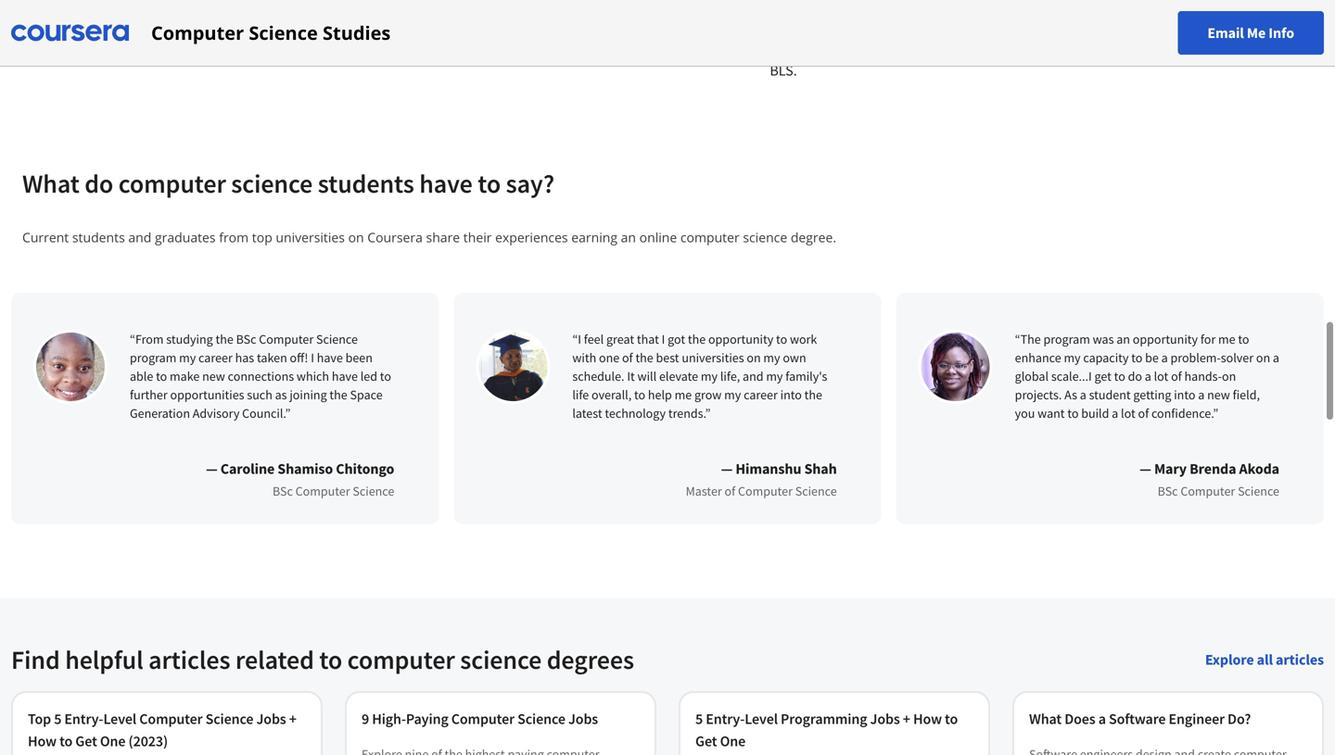 Task type: vqa. For each thing, say whether or not it's contained in the screenshot.
Science in the — Caroline Shamiso Chitongo BSc Computer Science
yes



Task type: describe. For each thing, give the bounding box(es) containing it.
one
[[599, 350, 620, 366]]

1 vertical spatial have
[[317, 350, 343, 366]]

on left coursera
[[348, 229, 364, 246]]

new inside "from studying the bsc computer science program my career has taken off! i have been able to make new connections which have led to further opportunities such as joining the space generation advisory council."
[[202, 368, 225, 385]]

articles for helpful
[[148, 644, 230, 677]]

enhance
[[1015, 350, 1062, 366]]

science inside — himanshu shah master of computer science
[[796, 483, 837, 500]]

has
[[235, 350, 254, 366]]

overall,
[[592, 387, 632, 403]]

opportunity inside the "the program was an opportunity for me to enhance my capacity to be a problem-solver on a global scale...i get to do a lot of hands-on projects. as a student getting into a new field, you want to build a lot of confidence."
[[1133, 331, 1198, 348]]

build
[[1082, 405, 1110, 422]]

further
[[130, 387, 168, 403]]

life,
[[720, 368, 740, 385]]

bsc computer science link for shamiso
[[273, 480, 394, 503]]

generation
[[130, 405, 190, 422]]

programming
[[781, 710, 868, 729]]

latest
[[573, 405, 602, 422]]

global
[[1015, 368, 1049, 385]]

you
[[1015, 405, 1035, 422]]

computer inside — caroline shamiso chitongo bsc computer science
[[296, 483, 350, 500]]

caroline
[[220, 460, 275, 479]]

software
[[1109, 710, 1166, 729]]

"from
[[130, 331, 164, 348]]

great
[[607, 331, 634, 348]]

all
[[1257, 651, 1273, 670]]

schedule.
[[573, 368, 625, 385]]

"the program was an opportunity for me to enhance my capacity to be a problem-solver on a global scale...i get to do a lot of hands-on projects. as a student getting into a new field, you want to build a lot of confidence."
[[1015, 331, 1280, 422]]

help
[[648, 387, 672, 403]]

into inside ""i feel great that i got the opportunity to work with one of the best universities on my own schedule. it will elevate my life, and my family's life overall, to help me grow my career into the latest technology trends.""
[[781, 387, 802, 403]]

science inside "from studying the bsc computer science program my career has taken off! i have been able to make new connections which have led to further opportunities such as joining the space generation advisory council."
[[316, 331, 358, 348]]

current students and graduates from top universities on coursera share their experiences earning an online computer science degree.
[[22, 229, 837, 246]]

feel
[[584, 331, 604, 348]]

to inside top 5 entry-level computer science jobs + how to get one (2023)
[[59, 733, 73, 751]]

bsc computer science link for brenda
[[1158, 480, 1280, 503]]

program inside "from studying the bsc computer science program my career has taken off! i have been able to make new connections which have led to further opportunities such as joining the space generation advisory council."
[[130, 350, 177, 366]]

top 5 entry-level computer science jobs + how to get one (2023)
[[28, 710, 297, 751]]

top
[[28, 710, 51, 729]]

engineer
[[1169, 710, 1225, 729]]

of down problem-
[[1171, 368, 1182, 385]]

himanshu
[[736, 460, 802, 479]]

taken
[[257, 350, 287, 366]]

do?
[[1228, 710, 1251, 729]]

a down student
[[1112, 405, 1119, 422]]

1 horizontal spatial computer
[[347, 644, 455, 677]]

the down family's at the right of the page
[[805, 387, 823, 403]]

brenda
[[1190, 460, 1237, 479]]

such
[[247, 387, 272, 403]]

find helpful articles related to computer science degrees
[[11, 644, 634, 677]]

— for — himanshu shah
[[721, 460, 733, 479]]

related
[[236, 644, 314, 677]]

level inside top 5 entry-level computer science jobs + how to get one (2023)
[[103, 710, 136, 729]]

it
[[627, 368, 635, 385]]

helpful
[[65, 644, 143, 677]]

5 inside 5 entry-level programming jobs + how to get one
[[696, 710, 703, 729]]

career inside ""i feel great that i got the opportunity to work with one of the best universities on my own schedule. it will elevate my life, and my family's life overall, to help me grow my career into the latest technology trends.""
[[744, 387, 778, 403]]

get inside 5 entry-level programming jobs + how to get one
[[696, 733, 717, 751]]

— mary brenda akoda bsc computer science
[[1140, 460, 1280, 500]]

science left studies
[[249, 20, 318, 45]]

me inside the "the program was an opportunity for me to enhance my capacity to be a problem-solver on a global scale...i get to do a lot of hands-on projects. as a student getting into a new field, you want to build a lot of confidence."
[[1219, 331, 1236, 348]]

the right the got
[[688, 331, 706, 348]]

top
[[252, 229, 272, 246]]

studies
[[323, 20, 391, 45]]

2 horizontal spatial computer
[[681, 229, 740, 246]]

opportunity inside ""i feel great that i got the opportunity to work with one of the best universities on my own schedule. it will elevate my life, and my family's life overall, to help me grow my career into the latest technology trends.""
[[709, 331, 774, 348]]

jobs inside 'link'
[[568, 710, 598, 729]]

master of computer science link
[[686, 480, 837, 503]]

chitongo
[[336, 460, 394, 479]]

me inside ""i feel great that i got the opportunity to work with one of the best universities on my own schedule. it will elevate my life, and my family's life overall, to help me grow my career into the latest technology trends.""
[[675, 387, 692, 403]]

himanshu shah image
[[476, 330, 550, 404]]

bsc for — mary brenda akoda
[[1158, 483, 1178, 500]]

own
[[783, 350, 807, 366]]

computer inside "— mary brenda akoda bsc computer science"
[[1181, 483, 1236, 500]]

new inside the "the program was an opportunity for me to enhance my capacity to be a problem-solver on a global scale...i get to do a lot of hands-on projects. as a student getting into a new field, you want to build a lot of confidence."
[[1208, 387, 1231, 403]]

the left space
[[330, 387, 348, 403]]

high-
[[372, 710, 406, 729]]

top 5 entry-level computer science jobs + how to get one (2023) link
[[28, 709, 306, 753]]

coursera
[[368, 229, 423, 246]]

info
[[1269, 24, 1295, 42]]

i inside ""i feel great that i got the opportunity to work with one of the best universities on my own schedule. it will elevate my life, and my family's life overall, to help me grow my career into the latest technology trends.""
[[662, 331, 665, 348]]

computer inside — himanshu shah master of computer science
[[738, 483, 793, 500]]

jobs inside 5 entry-level programming jobs + how to get one
[[870, 710, 900, 729]]

solver
[[1221, 350, 1254, 366]]

student
[[1089, 387, 1131, 403]]

experiences
[[495, 229, 568, 246]]

— for — caroline shamiso chitongo
[[206, 460, 218, 479]]

life
[[573, 387, 589, 403]]

5 entry-level programming jobs + how to get one
[[696, 710, 958, 751]]

to inside 5 entry-level programming jobs + how to get one
[[945, 710, 958, 729]]

do inside the "the program was an opportunity for me to enhance my capacity to be a problem-solver on a global scale...i get to do a lot of hands-on projects. as a student getting into a new field, you want to build a lot of confidence."
[[1128, 368, 1143, 385]]

my down 'life,'
[[724, 387, 741, 403]]

"i feel great that i got the opportunity to work with one of the best universities on my own schedule. it will elevate my life, and my family's life overall, to help me grow my career into the latest technology trends."
[[573, 331, 828, 422]]

2 vertical spatial have
[[332, 368, 358, 385]]

+ inside top 5 entry-level computer science jobs + how to get one (2023)
[[289, 710, 297, 729]]

mary
[[1155, 460, 1187, 479]]

what for what does a software engineer do?
[[1029, 710, 1062, 729]]

a down be
[[1145, 368, 1152, 385]]

a down hands-
[[1199, 387, 1205, 403]]

of down getting
[[1138, 405, 1149, 422]]

of inside ""i feel great that i got the opportunity to work with one of the best universities on my own schedule. it will elevate my life, and my family's life overall, to help me grow my career into the latest technology trends.""
[[622, 350, 633, 366]]

connections
[[228, 368, 294, 385]]

does
[[1065, 710, 1096, 729]]

explore
[[1206, 651, 1254, 670]]

problem-
[[1171, 350, 1221, 366]]

get
[[1095, 368, 1112, 385]]

computer inside 'link'
[[451, 710, 515, 729]]

earning
[[572, 229, 618, 246]]

a right be
[[1162, 350, 1168, 366]]

hands-
[[1185, 368, 1222, 385]]

explore all articles link
[[1206, 651, 1324, 670]]

career inside "from studying the bsc computer science program my career has taken off! i have been able to make new connections which have led to further opportunities such as joining the space generation advisory council."
[[199, 350, 233, 366]]

0 vertical spatial have
[[419, 167, 473, 200]]

2 vertical spatial science
[[460, 644, 542, 677]]

getting
[[1134, 387, 1172, 403]]

master
[[686, 483, 722, 500]]

a right as
[[1080, 387, 1087, 403]]

been
[[346, 350, 373, 366]]

entry- inside top 5 entry-level computer science jobs + how to get one (2023)
[[64, 710, 103, 729]]

0 vertical spatial computer
[[118, 167, 226, 200]]

into inside the "the program was an opportunity for me to enhance my capacity to be a problem-solver on a global scale...i get to do a lot of hands-on projects. as a student getting into a new field, you want to build a lot of confidence."
[[1174, 387, 1196, 403]]

from
[[219, 229, 249, 246]]

my left own
[[764, 350, 781, 366]]

trends."
[[669, 405, 711, 422]]

level inside 5 entry-level programming jobs + how to get one
[[745, 710, 778, 729]]

— for — mary brenda akoda
[[1140, 460, 1152, 479]]

what does a software engineer do?
[[1029, 710, 1251, 729]]

how inside 5 entry-level programming jobs + how to get one
[[914, 710, 942, 729]]

led
[[361, 368, 377, 385]]

1 horizontal spatial students
[[318, 167, 414, 200]]

0 horizontal spatial lot
[[1121, 405, 1136, 422]]

confidence."
[[1152, 405, 1219, 422]]



Task type: locate. For each thing, give the bounding box(es) containing it.
+ down 'related'
[[289, 710, 297, 729]]

computer inside "from studying the bsc computer science program my career has taken off! i have been able to make new connections which have led to further opportunities such as joining the space generation advisory council."
[[259, 331, 314, 348]]

1 vertical spatial science
[[743, 229, 788, 246]]

share
[[426, 229, 460, 246]]

1 horizontal spatial and
[[743, 368, 764, 385]]

0 horizontal spatial level
[[103, 710, 136, 729]]

1 horizontal spatial lot
[[1154, 368, 1169, 385]]

email me info
[[1208, 24, 1295, 42]]

1 horizontal spatial 5
[[696, 710, 703, 729]]

their
[[464, 229, 492, 246]]

1 jobs from the left
[[256, 710, 286, 729]]

jobs inside top 5 entry-level computer science jobs + how to get one (2023)
[[256, 710, 286, 729]]

1 vertical spatial lot
[[1121, 405, 1136, 422]]

1 vertical spatial me
[[675, 387, 692, 403]]

0 horizontal spatial and
[[128, 229, 151, 246]]

0 vertical spatial do
[[85, 167, 113, 200]]

find
[[11, 644, 60, 677]]

0 horizontal spatial career
[[199, 350, 233, 366]]

with
[[573, 350, 597, 366]]

1 vertical spatial i
[[311, 350, 314, 366]]

an
[[621, 229, 636, 246], [1117, 331, 1131, 348]]

0 horizontal spatial an
[[621, 229, 636, 246]]

an inside the "the program was an opportunity for me to enhance my capacity to be a problem-solver on a global scale...i get to do a lot of hands-on projects. as a student getting into a new field, you want to build a lot of confidence."
[[1117, 331, 1131, 348]]

"from studying the bsc computer science program my career has taken off! i have been able to make new connections which have led to further opportunities such as joining the space generation advisory council."
[[130, 331, 391, 422]]

online
[[640, 229, 677, 246]]

jobs down degrees
[[568, 710, 598, 729]]

for
[[1201, 331, 1216, 348]]

bsc computer science link down shamiso
[[273, 480, 394, 503]]

that
[[637, 331, 659, 348]]

new
[[202, 368, 225, 385], [1208, 387, 1231, 403]]

of inside — himanshu shah master of computer science
[[725, 483, 736, 500]]

1 horizontal spatial entry-
[[706, 710, 745, 729]]

articles for all
[[1276, 651, 1324, 670]]

— himanshu shah master of computer science
[[686, 460, 837, 500]]

opportunity up be
[[1133, 331, 1198, 348]]

on inside ""i feel great that i got the opportunity to work with one of the best universities on my own schedule. it will elevate my life, and my family's life overall, to help me grow my career into the latest technology trends.""
[[747, 350, 761, 366]]

have up "share"
[[419, 167, 473, 200]]

jobs right programming
[[870, 710, 900, 729]]

0 vertical spatial and
[[128, 229, 151, 246]]

1 + from the left
[[289, 710, 297, 729]]

caroline shamiso chitongo image
[[33, 330, 108, 404]]

0 horizontal spatial +
[[289, 710, 297, 729]]

computer inside top 5 entry-level computer science jobs + how to get one (2023)
[[139, 710, 203, 729]]

as
[[275, 387, 287, 403]]

0 horizontal spatial jobs
[[256, 710, 286, 729]]

entry-
[[64, 710, 103, 729], [706, 710, 745, 729]]

email
[[1208, 24, 1244, 42]]

(2023)
[[128, 733, 168, 751]]

1 vertical spatial students
[[72, 229, 125, 246]]

opportunity up 'life,'
[[709, 331, 774, 348]]

elevate
[[659, 368, 698, 385]]

1 level from the left
[[103, 710, 136, 729]]

of right one
[[622, 350, 633, 366]]

off!
[[290, 350, 308, 366]]

have down been
[[332, 368, 358, 385]]

1 vertical spatial new
[[1208, 387, 1231, 403]]

one inside 5 entry-level programming jobs + how to get one
[[720, 733, 746, 751]]

0 vertical spatial how
[[914, 710, 942, 729]]

me down 'elevate'
[[675, 387, 692, 403]]

0 horizontal spatial entry-
[[64, 710, 103, 729]]

what up current
[[22, 167, 80, 200]]

2 entry- from the left
[[706, 710, 745, 729]]

lot
[[1154, 368, 1169, 385], [1121, 405, 1136, 422]]

1 get from the left
[[75, 733, 97, 751]]

0 horizontal spatial program
[[130, 350, 177, 366]]

bsc down mary
[[1158, 483, 1178, 500]]

2 get from the left
[[696, 733, 717, 751]]

what left does
[[1029, 710, 1062, 729]]

1 horizontal spatial i
[[662, 331, 665, 348]]

the up will
[[636, 350, 654, 366]]

science down chitongo
[[353, 483, 394, 500]]

0 horizontal spatial —
[[206, 460, 218, 479]]

1 horizontal spatial get
[[696, 733, 717, 751]]

0 horizontal spatial how
[[28, 733, 57, 751]]

technology
[[605, 405, 666, 422]]

2 + from the left
[[903, 710, 911, 729]]

and right 'life,'
[[743, 368, 764, 385]]

have up 'which'
[[317, 350, 343, 366]]

0 horizontal spatial universities
[[276, 229, 345, 246]]

science down the shah
[[796, 483, 837, 500]]

2 horizontal spatial jobs
[[870, 710, 900, 729]]

studying
[[166, 331, 213, 348]]

1 vertical spatial do
[[1128, 368, 1143, 385]]

i inside "from studying the bsc computer science program my career has taken off! i have been able to make new connections which have led to further opportunities such as joining the space generation advisory council."
[[311, 350, 314, 366]]

1 vertical spatial program
[[130, 350, 177, 366]]

0 horizontal spatial bsc
[[236, 331, 256, 348]]

articles up top 5 entry-level computer science jobs + how to get one (2023) link
[[148, 644, 230, 677]]

1 horizontal spatial articles
[[1276, 651, 1324, 670]]

5 inside top 5 entry-level computer science jobs + how to get one (2023)
[[54, 710, 62, 729]]

2 horizontal spatial science
[[743, 229, 788, 246]]

2 one from the left
[[720, 733, 746, 751]]

0 horizontal spatial articles
[[148, 644, 230, 677]]

make
[[170, 368, 200, 385]]

me
[[1247, 24, 1266, 42]]

shamiso
[[278, 460, 333, 479]]

and left graduates
[[128, 229, 151, 246]]

as
[[1065, 387, 1078, 403]]

1 horizontal spatial jobs
[[568, 710, 598, 729]]

science inside top 5 entry-level computer science jobs + how to get one (2023)
[[205, 710, 254, 729]]

1 horizontal spatial opportunity
[[1133, 331, 1198, 348]]

1 horizontal spatial how
[[914, 710, 942, 729]]

0 vertical spatial lot
[[1154, 368, 1169, 385]]

2 jobs from the left
[[568, 710, 598, 729]]

get inside top 5 entry-level computer science jobs + how to get one (2023)
[[75, 733, 97, 751]]

into down family's at the right of the page
[[781, 387, 802, 403]]

science down 'related'
[[205, 710, 254, 729]]

shah
[[805, 460, 837, 479]]

bsc up has
[[236, 331, 256, 348]]

program down "from
[[130, 350, 177, 366]]

science left degree.
[[743, 229, 788, 246]]

one inside top 5 entry-level computer science jobs + how to get one (2023)
[[100, 733, 126, 751]]

1 horizontal spatial career
[[744, 387, 778, 403]]

new up "opportunities"
[[202, 368, 225, 385]]

a right solver
[[1273, 350, 1280, 366]]

level
[[103, 710, 136, 729], [745, 710, 778, 729]]

0 horizontal spatial one
[[100, 733, 126, 751]]

1 opportunity from the left
[[709, 331, 774, 348]]

i left the got
[[662, 331, 665, 348]]

students
[[318, 167, 414, 200], [72, 229, 125, 246]]

akoda
[[1240, 460, 1280, 479]]

1 horizontal spatial into
[[1174, 387, 1196, 403]]

want
[[1038, 405, 1065, 422]]

0 vertical spatial career
[[199, 350, 233, 366]]

1 bsc computer science link from the left
[[273, 480, 394, 503]]

0 horizontal spatial i
[[311, 350, 314, 366]]

work
[[790, 331, 817, 348]]

articles
[[148, 644, 230, 677], [1276, 651, 1324, 670]]

capacity
[[1084, 350, 1129, 366]]

on down solver
[[1222, 368, 1237, 385]]

2 level from the left
[[745, 710, 778, 729]]

degree.
[[791, 229, 837, 246]]

i
[[662, 331, 665, 348], [311, 350, 314, 366]]

have
[[419, 167, 473, 200], [317, 350, 343, 366], [332, 368, 358, 385]]

how inside top 5 entry-level computer science jobs + how to get one (2023)
[[28, 733, 57, 751]]

bsc inside "from studying the bsc computer science program my career has taken off! i have been able to make new connections which have led to further opportunities such as joining the space generation advisory council."
[[236, 331, 256, 348]]

5 entry-level programming jobs + how to get one link
[[696, 709, 974, 753]]

1 horizontal spatial what
[[1029, 710, 1062, 729]]

1 horizontal spatial —
[[721, 460, 733, 479]]

— left caroline
[[206, 460, 218, 479]]

into
[[781, 387, 802, 403], [1174, 387, 1196, 403]]

2 vertical spatial computer
[[347, 644, 455, 677]]

students right current
[[72, 229, 125, 246]]

projects.
[[1015, 387, 1062, 403]]

joining
[[290, 387, 327, 403]]

on right solver
[[1257, 350, 1271, 366]]

a right does
[[1099, 710, 1106, 729]]

0 vertical spatial science
[[231, 167, 313, 200]]

best
[[656, 350, 679, 366]]

— inside — caroline shamiso chitongo bsc computer science
[[206, 460, 218, 479]]

my inside the "the program was an opportunity for me to enhance my capacity to be a problem-solver on a global scale...i get to do a lot of hands-on projects. as a student getting into a new field, you want to build a lot of confidence."
[[1064, 350, 1081, 366]]

bsc inside — caroline shamiso chitongo bsc computer science
[[273, 483, 293, 500]]

jobs
[[256, 710, 286, 729], [568, 710, 598, 729], [870, 710, 900, 729]]

computer up graduates
[[118, 167, 226, 200]]

able
[[130, 368, 153, 385]]

a
[[1162, 350, 1168, 366], [1273, 350, 1280, 366], [1145, 368, 1152, 385], [1080, 387, 1087, 403], [1199, 387, 1205, 403], [1112, 405, 1119, 422], [1099, 710, 1106, 729]]

0 vertical spatial universities
[[276, 229, 345, 246]]

1 horizontal spatial universities
[[682, 350, 744, 366]]

level left programming
[[745, 710, 778, 729]]

council."
[[242, 405, 291, 422]]

of
[[622, 350, 633, 366], [1171, 368, 1182, 385], [1138, 405, 1149, 422], [725, 483, 736, 500]]

advisory
[[193, 405, 240, 422]]

— up 'master'
[[721, 460, 733, 479]]

what for what do computer science students have to say?
[[22, 167, 80, 200]]

bsc computer science link down brenda
[[1158, 480, 1280, 503]]

bsc down shamiso
[[273, 483, 293, 500]]

1 vertical spatial what
[[1029, 710, 1062, 729]]

jobs down 'related'
[[256, 710, 286, 729]]

my inside "from studying the bsc computer science program my career has taken off! i have been able to make new connections which have led to further opportunities such as joining the space generation advisory council."
[[179, 350, 196, 366]]

computer right online
[[681, 229, 740, 246]]

bsc computer science link
[[273, 480, 394, 503], [1158, 480, 1280, 503]]

got
[[668, 331, 685, 348]]

0 horizontal spatial 5
[[54, 710, 62, 729]]

science inside — caroline shamiso chitongo bsc computer science
[[353, 483, 394, 500]]

1 5 from the left
[[54, 710, 62, 729]]

1 vertical spatial an
[[1117, 331, 1131, 348]]

articles right all
[[1276, 651, 1324, 670]]

universities inside ""i feel great that i got the opportunity to work with one of the best universities on my own schedule. it will elevate my life, and my family's life overall, to help me grow my career into the latest technology trends.""
[[682, 350, 744, 366]]

0 horizontal spatial do
[[85, 167, 113, 200]]

science inside "— mary brenda akoda bsc computer science"
[[1238, 483, 1280, 500]]

an left online
[[621, 229, 636, 246]]

me right for
[[1219, 331, 1236, 348]]

coursera image
[[11, 18, 129, 48]]

my down own
[[766, 368, 783, 385]]

science down degrees
[[518, 710, 566, 729]]

of right 'master'
[[725, 483, 736, 500]]

science
[[231, 167, 313, 200], [743, 229, 788, 246], [460, 644, 542, 677]]

1 into from the left
[[781, 387, 802, 403]]

and inside ""i feel great that i got the opportunity to work with one of the best universities on my own schedule. it will elevate my life, and my family's life overall, to help me grow my career into the latest technology trends.""
[[743, 368, 764, 385]]

students up coursera
[[318, 167, 414, 200]]

get
[[75, 733, 97, 751], [696, 733, 717, 751]]

— inside — himanshu shah master of computer science
[[721, 460, 733, 479]]

my up scale...i
[[1064, 350, 1081, 366]]

2 horizontal spatial bsc
[[1158, 483, 1178, 500]]

into up confidence."
[[1174, 387, 1196, 403]]

2 horizontal spatial —
[[1140, 460, 1152, 479]]

1 vertical spatial how
[[28, 733, 57, 751]]

1 horizontal spatial level
[[745, 710, 778, 729]]

1 horizontal spatial bsc
[[273, 483, 293, 500]]

what do computer science students have to say?
[[22, 167, 555, 200]]

computer up high-
[[347, 644, 455, 677]]

0 horizontal spatial students
[[72, 229, 125, 246]]

1 vertical spatial computer
[[681, 229, 740, 246]]

1 horizontal spatial science
[[460, 644, 542, 677]]

science up top
[[231, 167, 313, 200]]

2 opportunity from the left
[[1133, 331, 1198, 348]]

0 horizontal spatial bsc computer science link
[[273, 480, 394, 503]]

— left mary
[[1140, 460, 1152, 479]]

universities up 'life,'
[[682, 350, 744, 366]]

level up (2023)
[[103, 710, 136, 729]]

bsc for — caroline shamiso chitongo
[[273, 483, 293, 500]]

mary brenda akoda image
[[919, 330, 993, 404]]

0 horizontal spatial new
[[202, 368, 225, 385]]

explore all articles
[[1206, 651, 1324, 670]]

0 horizontal spatial me
[[675, 387, 692, 403]]

be
[[1146, 350, 1159, 366]]

9 high-paying computer science jobs
[[362, 710, 598, 729]]

degrees
[[547, 644, 634, 677]]

science inside 'link'
[[518, 710, 566, 729]]

1 horizontal spatial do
[[1128, 368, 1143, 385]]

family's
[[786, 368, 828, 385]]

to
[[478, 167, 501, 200], [776, 331, 788, 348], [1239, 331, 1250, 348], [1132, 350, 1143, 366], [156, 368, 167, 385], [380, 368, 391, 385], [1115, 368, 1126, 385], [634, 387, 646, 403], [1068, 405, 1079, 422], [319, 644, 342, 677], [945, 710, 958, 729], [59, 733, 73, 751]]

an right was
[[1117, 331, 1131, 348]]

2 5 from the left
[[696, 710, 703, 729]]

— caroline shamiso chitongo bsc computer science
[[206, 460, 394, 500]]

0 horizontal spatial what
[[22, 167, 80, 200]]

0 vertical spatial an
[[621, 229, 636, 246]]

0 vertical spatial me
[[1219, 331, 1236, 348]]

grow
[[695, 387, 722, 403]]

0 vertical spatial new
[[202, 368, 225, 385]]

will
[[638, 368, 657, 385]]

+ right programming
[[903, 710, 911, 729]]

1 entry- from the left
[[64, 710, 103, 729]]

0 horizontal spatial computer
[[118, 167, 226, 200]]

program up enhance at the right top of the page
[[1044, 331, 1091, 348]]

career left has
[[199, 350, 233, 366]]

0 horizontal spatial science
[[231, 167, 313, 200]]

2 — from the left
[[721, 460, 733, 479]]

1 horizontal spatial an
[[1117, 331, 1131, 348]]

1 vertical spatial career
[[744, 387, 778, 403]]

9
[[362, 710, 369, 729]]

1 vertical spatial and
[[743, 368, 764, 385]]

2 into from the left
[[1174, 387, 1196, 403]]

0 vertical spatial i
[[662, 331, 665, 348]]

entry- inside 5 entry-level programming jobs + how to get one
[[706, 710, 745, 729]]

universities right top
[[276, 229, 345, 246]]

0 horizontal spatial into
[[781, 387, 802, 403]]

"the
[[1015, 331, 1041, 348]]

3 jobs from the left
[[870, 710, 900, 729]]

on left own
[[747, 350, 761, 366]]

1 horizontal spatial program
[[1044, 331, 1091, 348]]

1 one from the left
[[100, 733, 126, 751]]

computer science studies
[[151, 20, 391, 45]]

field,
[[1233, 387, 1260, 403]]

lot down student
[[1121, 405, 1136, 422]]

program inside the "the program was an opportunity for me to enhance my capacity to be a problem-solver on a global scale...i get to do a lot of hands-on projects. as a student getting into a new field, you want to build a lot of confidence."
[[1044, 331, 1091, 348]]

1 horizontal spatial me
[[1219, 331, 1236, 348]]

bsc inside "— mary brenda akoda bsc computer science"
[[1158, 483, 1178, 500]]

0 vertical spatial students
[[318, 167, 414, 200]]

1 — from the left
[[206, 460, 218, 479]]

3 — from the left
[[1140, 460, 1152, 479]]

science down akoda
[[1238, 483, 1280, 500]]

scale...i
[[1052, 368, 1092, 385]]

2 bsc computer science link from the left
[[1158, 480, 1280, 503]]

career right grow
[[744, 387, 778, 403]]

i right off!
[[311, 350, 314, 366]]

9 high-paying computer science jobs link
[[362, 709, 640, 731]]

+ inside 5 entry-level programming jobs + how to get one
[[903, 710, 911, 729]]

my up grow
[[701, 368, 718, 385]]

opportunities
[[170, 387, 244, 403]]

my down studying
[[179, 350, 196, 366]]

opportunity
[[709, 331, 774, 348], [1133, 331, 1198, 348]]

which
[[297, 368, 329, 385]]

1 horizontal spatial one
[[720, 733, 746, 751]]

the right studying
[[216, 331, 234, 348]]

lot up getting
[[1154, 368, 1169, 385]]

0 vertical spatial program
[[1044, 331, 1091, 348]]

science up been
[[316, 331, 358, 348]]

0 vertical spatial what
[[22, 167, 80, 200]]

new down hands-
[[1208, 387, 1231, 403]]

1 vertical spatial universities
[[682, 350, 744, 366]]

1 horizontal spatial bsc computer science link
[[1158, 480, 1280, 503]]

program
[[1044, 331, 1091, 348], [130, 350, 177, 366]]

1 horizontal spatial new
[[1208, 387, 1231, 403]]

0 horizontal spatial opportunity
[[709, 331, 774, 348]]

— inside "— mary brenda akoda bsc computer science"
[[1140, 460, 1152, 479]]

1 horizontal spatial +
[[903, 710, 911, 729]]

0 horizontal spatial get
[[75, 733, 97, 751]]

science up 9 high-paying computer science jobs 'link' at the bottom
[[460, 644, 542, 677]]

what does a software engineer do? link
[[1029, 709, 1308, 731]]



